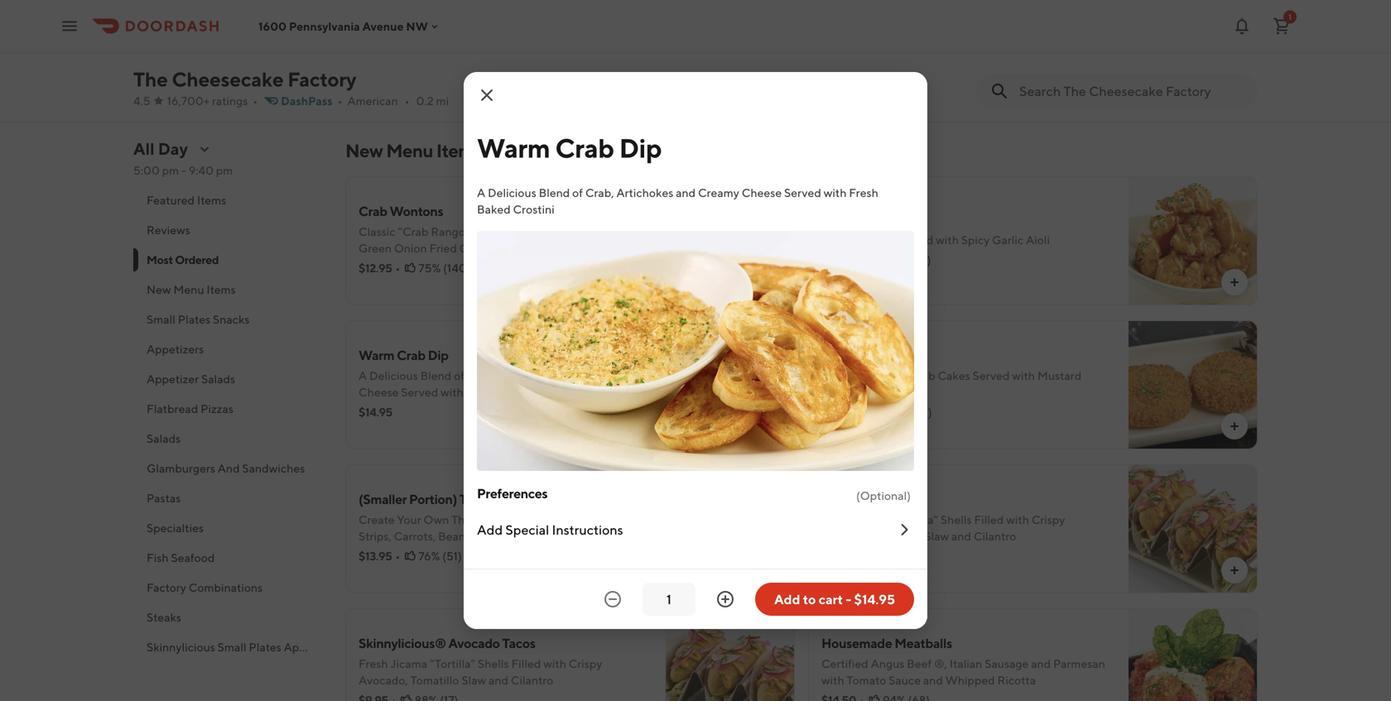 Task type: describe. For each thing, give the bounding box(es) containing it.
of inside pineapple upside-down cheesecake pineapple cheesecake between two layers of moist buttery pineapple upside-down cake
[[579, 34, 589, 48]]

0 vertical spatial lemon
[[1136, 34, 1172, 48]]

1600 pennsylvania avenue nw button
[[258, 19, 441, 33]]

portion)
[[409, 492, 457, 507]]

add for add to cart - $14.95
[[775, 592, 801, 608]]

items inside new menu items "button"
[[207, 283, 236, 297]]

jicama inside skinnylicious® avocado tacos fresh jicama "tortilla" shells filled with crispy avocado, tomatillo slaw and cilantro
[[391, 657, 428, 671]]

appetizers button
[[133, 335, 326, 364]]

between
[[468, 34, 516, 48]]

(smaller
[[359, 492, 407, 507]]

0 vertical spatial items
[[436, 140, 482, 162]]

1 horizontal spatial new menu items
[[345, 140, 482, 162]]

crispy inside crispy crumb coated macaroni and cheese balls. served over a creamy marinara sauce
[[654, 34, 688, 48]]

dashpass •
[[281, 94, 343, 108]]

fish
[[147, 551, 169, 565]]

featured
[[147, 193, 195, 207]]

featured items
[[147, 193, 226, 207]]

plates inside skinnylicious small plates appetizers button
[[249, 641, 281, 654]]

served inside crispy crumb coated macaroni and cheese balls. served over a creamy marinara sauce
[[654, 51, 691, 65]]

tomatillo inside skinnylicious® avocado tacos fresh jicama "tortilla" shells filled with crispy avocado, tomatillo slaw and cilantro
[[411, 674, 459, 688]]

american
[[348, 94, 398, 108]]

served inside a delicious blend of crab, artichokes and creamy cheese served with fresh baked crostini
[[784, 186, 822, 200]]

1 vertical spatial shrimp
[[858, 233, 895, 247]]

crab, inside warm crab dip a delicious blend of crab, artichokes and creamy cheese served with fresh baked crostini $14.95
[[467, 369, 496, 383]]

two
[[518, 34, 540, 48]]

filled inside skinnylicious® avocado tacos fresh jicama "tortilla" shells filled with crispy avocado, tomatillo slaw and cilantro
[[511, 657, 541, 671]]

with inside the crispy crab bites bite-sized little crab cakes served with mustard sauce
[[1013, 369, 1035, 383]]

cheese inside warm crab dip a delicious blend of crab, artichokes and creamy cheese served with fresh baked crostini $14.95
[[359, 386, 399, 399]]

add item to cart image for shrimp
[[1228, 276, 1242, 289]]

preferences
[[477, 486, 548, 502]]

green
[[359, 241, 392, 255]]

1 vertical spatial thai
[[460, 492, 485, 507]]

nw
[[406, 19, 428, 33]]

crab for crispy crab bites bite-sized little crab cakes served with mustard sauce
[[861, 347, 890, 363]]

avocado tacos image
[[1129, 465, 1258, 594]]

0 vertical spatial shrimp
[[878, 212, 920, 227]]

all day
[[133, 139, 188, 159]]

a inside warm crab dip a delicious blend of crab, artichokes and creamy cheese served with fresh baked crostini $14.95
[[359, 369, 367, 383]]

tomato
[[847, 674, 887, 688]]

74%
[[882, 253, 904, 267]]

"crab
[[398, 225, 429, 239]]

$10.95
[[963, 71, 998, 84]]

sauce inside crispy crumb coated macaroni and cheese balls. served over a creamy marinara sauce
[[820, 51, 853, 65]]

shells inside the avocado tacos fresh jicama "tortilla" shells filled with crispy avocado, tomatillo slaw and cilantro
[[941, 513, 972, 527]]

with inside a delicious blend of crab, artichokes and creamy cheese served with fresh baked crostini
[[824, 186, 847, 200]]

85%
[[1024, 71, 1048, 84]]

featured items button
[[133, 186, 326, 215]]

fresh inside warm crab dip a delicious blend of crab, artichokes and creamy cheese served with fresh baked crostini $14.95
[[466, 386, 496, 399]]

baked inside warm crab dip a delicious blend of crab, artichokes and creamy cheese served with fresh baked crostini $14.95
[[498, 386, 532, 399]]

factory combinations
[[147, 581, 263, 595]]

avenue
[[363, 19, 404, 33]]

and inside a delicious blend of crab, artichokes and creamy cheese served with fresh baked crostini
[[676, 186, 696, 200]]

(smaller portion) thai lettuce wraps with chicken image
[[666, 465, 795, 594]]

new menu items inside "button"
[[147, 283, 236, 297]]

new inside "button"
[[147, 283, 171, 297]]

(7)
[[1050, 71, 1064, 84]]

• for american • 0.2 mi
[[405, 94, 410, 108]]

1 vertical spatial upside-
[[443, 51, 486, 65]]

$13.95 •
[[359, 550, 400, 563]]

salads inside "appetizer salads" button
[[201, 372, 235, 386]]

and inside skinnylicious® avocado tacos fresh jicama "tortilla" shells filled with crispy avocado, tomatillo slaw and cilantro
[[489, 674, 509, 688]]

delicious inside warm crab dip a delicious blend of crab, artichokes and creamy cheese served with fresh baked crostini $14.95
[[369, 369, 418, 383]]

snacks
[[213, 313, 250, 326]]

with inside housemade meatballs certified angus beef ®, italian sausage and parmesan with tomato sauce and whipped ricotta
[[822, 674, 845, 688]]

- inside button
[[846, 592, 852, 608]]

garlic
[[993, 233, 1024, 247]]

Current quantity is 1 number field
[[653, 591, 686, 609]]

macaroni
[[771, 34, 820, 48]]

avocado, inside skinnylicious® avocado tacos fresh jicama "tortilla" shells filled with crispy avocado, tomatillo slaw and cilantro
[[359, 674, 408, 688]]

$14.95 inside warm crab dip a delicious blend of crab, artichokes and creamy cheese served with fresh baked crostini $14.95
[[359, 405, 393, 419]]

4.5
[[133, 94, 150, 108]]

whipped
[[946, 674, 995, 688]]

crab, inside a delicious blend of crab, artichokes and creamy cheese served with fresh baked crostini
[[586, 186, 614, 200]]

with inside skinnylicious® avocado tacos fresh jicama "tortilla" shells filled with crispy avocado, tomatillo slaw and cilantro
[[544, 657, 567, 671]]

sweet
[[577, 241, 610, 255]]

• down the cheesecake factory in the top left of the page
[[253, 94, 258, 108]]

(140)
[[443, 261, 471, 275]]

2 horizontal spatial cheesecake
[[491, 13, 563, 29]]

slaw inside skinnylicious® avocado tacos fresh jicama "tortilla" shells filled with crispy avocado, tomatillo slaw and cilantro
[[462, 674, 486, 688]]

pastas
[[147, 492, 181, 505]]

crispy inside the crispy crab bites bite-sized little crab cakes served with mustard sauce
[[822, 347, 859, 363]]

0 vertical spatial down
[[454, 13, 489, 29]]

1 pm from the left
[[162, 164, 179, 177]]

appetizer salads
[[147, 372, 235, 386]]

marinara
[[771, 51, 818, 65]]

ordered
[[175, 253, 219, 267]]

instructions
[[552, 522, 623, 538]]

flatbread pizzas button
[[133, 394, 326, 424]]

cheese inside a delicious blend of crab, artichokes and creamy cheese served with fresh baked crostini
[[742, 186, 782, 200]]

crab, inside crab wontons classic "crab rangoon" with crab, cream cheese and green onion fried crisp and served with sweet chili sauce
[[511, 225, 540, 239]]

little
[[879, 369, 907, 383]]

1 vertical spatial pineapple
[[345, 34, 399, 48]]

1 horizontal spatial small
[[218, 641, 247, 654]]

2 pm from the left
[[216, 164, 233, 177]]

notification bell image
[[1233, 16, 1252, 36]]

$14.95 inside button
[[854, 592, 895, 608]]

pineapple upside-down cheesecake pineapple cheesecake between two layers of moist buttery pineapple upside-down cake
[[345, 13, 622, 65]]

2 vertical spatial pineapple
[[388, 51, 441, 65]]

cheese inside crispy crumb coated macaroni and cheese balls. served over a creamy marinara sauce
[[845, 34, 885, 48]]

and inside the avocado tacos fresh jicama "tortilla" shells filled with crispy avocado, tomatillo slaw and cilantro
[[952, 530, 972, 543]]

crisp
[[459, 241, 487, 255]]

creamy inside a delicious blend of crab, artichokes and creamy cheese served with fresh baked crostini
[[698, 186, 740, 200]]

moist
[[592, 34, 622, 48]]

dip for warm crab dip
[[619, 133, 662, 164]]

coated
[[729, 34, 769, 48]]

delicious inside a delicious blend of crab, artichokes and creamy cheese served with fresh baked crostini
[[488, 186, 537, 200]]

lettuce
[[487, 492, 533, 507]]

0 vertical spatial small
[[147, 313, 176, 326]]

Item Search search field
[[1020, 82, 1245, 100]]

add item to cart image for bites
[[1228, 420, 1242, 433]]

italian
[[950, 657, 983, 671]]

and inside warm crab dip a delicious blend of crab, artichokes and creamy cheese served with fresh baked crostini $14.95
[[558, 369, 578, 383]]

85% (7)
[[1024, 71, 1064, 84]]

$13.95
[[359, 550, 392, 563]]

16,700+
[[167, 94, 210, 108]]

a delicious blend of crab, artichokes and creamy cheese served with fresh baked crostini
[[477, 186, 879, 216]]

fresh inside the avocado tacos fresh jicama "tortilla" shells filled with crispy avocado, tomatillo slaw and cilantro
[[822, 513, 851, 527]]

78% (197)
[[883, 405, 932, 419]]

(198)
[[430, 71, 456, 84]]

pennsylvania
[[289, 19, 360, 33]]

the cheesecake factory
[[133, 68, 357, 91]]

1 items, open order cart image
[[1272, 16, 1292, 36]]

0 vertical spatial upside-
[[407, 13, 454, 29]]

1 horizontal spatial cheesecake
[[401, 34, 466, 48]]

0.2
[[416, 94, 434, 108]]

1600
[[258, 19, 287, 33]]

1 button
[[1266, 10, 1299, 43]]

with inside thai chili shrimp crispy shrimp tossed with spicy garlic aioli
[[936, 233, 959, 247]]

bite-
[[822, 369, 848, 383]]

add item to cart image for warm crab dip
[[765, 420, 779, 433]]

• for $17.95 •
[[690, 71, 694, 84]]

"tortilla" inside skinnylicious® avocado tacos fresh jicama "tortilla" shells filled with crispy avocado, tomatillo slaw and cilantro
[[430, 657, 476, 671]]

$12.50
[[822, 405, 856, 419]]

fresh inside a delicious blend of crab, artichokes and creamy cheese served with fresh baked crostini
[[849, 186, 879, 200]]

• for $12.50 •
[[860, 405, 865, 419]]

avocado, inside the avocado tacos fresh jicama "tortilla" shells filled with crispy avocado, tomatillo slaw and cilantro
[[822, 530, 871, 543]]

ricotta
[[998, 674, 1036, 688]]

menu inside "button"
[[173, 283, 204, 297]]

• for $13.95 •
[[396, 550, 400, 563]]

avocado inside the avocado tacos fresh jicama "tortilla" shells filled with crispy avocado, tomatillo slaw and cilantro
[[822, 492, 873, 507]]

1 vertical spatial down
[[486, 51, 517, 65]]

flatbread
[[147, 402, 198, 416]]

balls.
[[887, 34, 915, 48]]

crab wontons classic "crab rangoon" with crab, cream cheese and green onion fried crisp and served with sweet chili sauce
[[359, 203, 643, 272]]

tomatillo inside the avocado tacos fresh jicama "tortilla" shells filled with crispy avocado, tomatillo slaw and cilantro
[[874, 530, 922, 543]]

crostini inside a delicious blend of crab, artichokes and creamy cheese served with fresh baked crostini
[[513, 203, 555, 216]]

dashpass
[[281, 94, 333, 108]]

decrease quantity by 1 image
[[603, 590, 623, 610]]

mousse
[[1150, 51, 1191, 65]]

housemade
[[822, 636, 893, 652]]

close warm crab dip image
[[477, 85, 497, 105]]

jicama inside the avocado tacos fresh jicama "tortilla" shells filled with crispy avocado, tomatillo slaw and cilantro
[[854, 513, 891, 527]]

sauce inside housemade meatballs certified angus beef ®, italian sausage and parmesan with tomato sauce and whipped ricotta
[[889, 674, 921, 688]]

75%
[[419, 261, 441, 275]]

(smaller portion) thai lettuce wraps with chicken
[[359, 492, 652, 507]]

skinnylicious small plates appetizers
[[147, 641, 341, 654]]

a inside a delicious blend of crab, artichokes and creamy cheese served with fresh baked crostini
[[477, 186, 486, 200]]

reviews
[[147, 223, 190, 237]]

• for $14.95 •
[[859, 253, 864, 267]]

74% (122)
[[882, 253, 931, 267]]

steaks button
[[133, 603, 326, 633]]

1 vertical spatial lemon
[[1111, 51, 1148, 65]]

(214)
[[739, 71, 765, 84]]

75% (140)
[[419, 261, 471, 275]]

open menu image
[[60, 16, 80, 36]]

items inside featured items button
[[197, 193, 226, 207]]

creamy inside warm crab dip a delicious blend of crab, artichokes and creamy cheese served with fresh baked crostini $14.95
[[580, 369, 621, 383]]

served inside crab wontons classic "crab rangoon" with crab, cream cheese and green onion fried crisp and served with sweet chili sauce
[[512, 241, 549, 255]]

crispy inside skinnylicious® avocado tacos fresh jicama "tortilla" shells filled with crispy avocado, tomatillo slaw and cilantro
[[569, 657, 603, 671]]

served inside the crispy crab bites bite-sized little crab cakes served with mustard sauce
[[973, 369, 1010, 383]]

(122)
[[906, 253, 931, 267]]

salads button
[[133, 424, 326, 454]]

slaw inside the avocado tacos fresh jicama "tortilla" shells filled with crispy avocado, tomatillo slaw and cilantro
[[925, 530, 949, 543]]

the
[[133, 68, 168, 91]]

76%
[[419, 550, 440, 563]]

vanilla
[[1021, 34, 1057, 48]]

spicy
[[962, 233, 990, 247]]

special
[[506, 522, 549, 538]]

filled inside the avocado tacos fresh jicama "tortilla" shells filled with crispy avocado, tomatillo slaw and cilantro
[[975, 513, 1004, 527]]

onion
[[394, 241, 427, 255]]



Task type: locate. For each thing, give the bounding box(es) containing it.
blend inside a delicious blend of crab, artichokes and creamy cheese served with fresh baked crostini
[[539, 186, 570, 200]]

1 horizontal spatial pm
[[216, 164, 233, 177]]

crab,
[[586, 186, 614, 200], [511, 225, 540, 239], [467, 369, 496, 383]]

1 vertical spatial appetizers
[[284, 641, 341, 654]]

of inside warm crab dip a delicious blend of crab, artichokes and creamy cheese served with fresh baked crostini $14.95
[[454, 369, 465, 383]]

1 vertical spatial tacos
[[502, 636, 536, 652]]

warm crab dip image
[[666, 321, 795, 450]]

crab for warm crab dip
[[555, 133, 614, 164]]

0 vertical spatial menu
[[386, 140, 433, 162]]

raspberry
[[963, 51, 1017, 65]]

0 vertical spatial artichokes
[[617, 186, 674, 200]]

"tortilla" down skinnylicious®
[[430, 657, 476, 671]]

of inside a delicious blend of crab, artichokes and creamy cheese served with fresh baked crostini
[[573, 186, 583, 200]]

0 vertical spatial $14.95
[[822, 253, 856, 267]]

artichokes inside a delicious blend of crab, artichokes and creamy cheese served with fresh baked crostini
[[617, 186, 674, 200]]

with inside the avocado tacos fresh jicama "tortilla" shells filled with crispy avocado, tomatillo slaw and cilantro
[[1007, 513, 1030, 527]]

$12.95
[[359, 261, 392, 275]]

chili up $14.95 •
[[849, 212, 876, 227]]

sauce down beef
[[889, 674, 921, 688]]

crab wontons image
[[666, 176, 795, 306]]

add item to cart image
[[765, 276, 779, 289], [765, 420, 779, 433]]

0 vertical spatial avocado,
[[822, 530, 871, 543]]

2 vertical spatial cheesecake
[[172, 68, 284, 91]]

sauce down green at top
[[359, 258, 391, 272]]

small down most
[[147, 313, 176, 326]]

0 vertical spatial salads
[[201, 372, 235, 386]]

1 horizontal spatial add
[[775, 592, 801, 608]]

1 vertical spatial slaw
[[462, 674, 486, 688]]

new menu items down 0.2
[[345, 140, 482, 162]]

0 horizontal spatial thai
[[460, 492, 485, 507]]

• for dashpass •
[[338, 94, 343, 108]]

crispy inside thai chili shrimp crispy shrimp tossed with spicy garlic aioli
[[822, 233, 855, 247]]

dip inside warm crab dip a delicious blend of crab, artichokes and creamy cheese served with fresh baked crostini $14.95
[[428, 347, 449, 363]]

shells inside skinnylicious® avocado tacos fresh jicama "tortilla" shells filled with crispy avocado, tomatillo slaw and cilantro
[[478, 657, 509, 671]]

pineapple
[[345, 13, 405, 29], [345, 34, 399, 48], [388, 51, 441, 65]]

avocado inside skinnylicious® avocado tacos fresh jicama "tortilla" shells filled with crispy avocado, tomatillo slaw and cilantro
[[448, 636, 500, 652]]

creamy inside raspberry-vanilla cake, creamy lemon cheesecake, raspberry lady fingers and lemon mousse
[[1092, 34, 1133, 48]]

over
[[694, 51, 717, 65]]

cheesecake down nw
[[401, 34, 466, 48]]

1 horizontal spatial chili
[[849, 212, 876, 227]]

1 add item to cart image from the top
[[765, 276, 779, 289]]

0 vertical spatial pineapple
[[345, 13, 405, 29]]

factory up steaks
[[147, 581, 186, 595]]

chili inside thai chili shrimp crispy shrimp tossed with spicy garlic aioli
[[849, 212, 876, 227]]

1 horizontal spatial shells
[[941, 513, 972, 527]]

thai chili shrimp image
[[1129, 176, 1258, 306]]

1 vertical spatial dip
[[428, 347, 449, 363]]

warm
[[477, 133, 550, 164], [359, 347, 395, 363]]

appetizer salads button
[[133, 364, 326, 394]]

1 vertical spatial small
[[218, 641, 247, 654]]

increase quantity by 1 image
[[716, 590, 736, 610]]

• right the $12.50
[[860, 405, 865, 419]]

1 vertical spatial add
[[775, 592, 801, 608]]

and
[[218, 462, 240, 475]]

2 horizontal spatial crab,
[[586, 186, 614, 200]]

0 horizontal spatial shells
[[478, 657, 509, 671]]

0 horizontal spatial warm
[[359, 347, 395, 363]]

lady
[[1019, 51, 1045, 65]]

1 horizontal spatial salads
[[201, 372, 235, 386]]

specialties
[[147, 521, 204, 535]]

0 horizontal spatial blend
[[420, 369, 452, 383]]

chili right sweet
[[612, 241, 636, 255]]

0 horizontal spatial small
[[147, 313, 176, 326]]

• right $10.95
[[1001, 71, 1006, 84]]

1 horizontal spatial thai
[[822, 212, 847, 227]]

1 horizontal spatial "tortilla"
[[893, 513, 939, 527]]

warm crab dip a delicious blend of crab, artichokes and creamy cheese served with fresh baked crostini $14.95
[[359, 347, 621, 419]]

5:00
[[133, 164, 160, 177]]

•
[[690, 71, 694, 84], [1001, 71, 1006, 84], [253, 94, 258, 108], [338, 94, 343, 108], [405, 94, 410, 108], [859, 253, 864, 267], [396, 261, 400, 275], [860, 405, 865, 419], [396, 550, 400, 563]]

salads inside salads button
[[147, 432, 181, 446]]

5:00 pm - 9:40 pm
[[133, 164, 233, 177]]

tacos
[[876, 492, 909, 507], [502, 636, 536, 652]]

all
[[133, 139, 155, 159]]

add for add special instructions
[[477, 522, 503, 538]]

cilantro inside skinnylicious® avocado tacos fresh jicama "tortilla" shells filled with crispy avocado, tomatillo slaw and cilantro
[[511, 674, 554, 688]]

0 vertical spatial appetizers
[[147, 343, 204, 356]]

0 vertical spatial new
[[345, 140, 383, 162]]

2 vertical spatial of
[[454, 369, 465, 383]]

$10.95 •
[[963, 71, 1006, 84]]

reviews button
[[133, 215, 326, 245]]

artichokes inside warm crab dip a delicious blend of crab, artichokes and creamy cheese served with fresh baked crostini $14.95
[[498, 369, 555, 383]]

• for $12.95 •
[[396, 261, 400, 275]]

• for $10.95 •
[[1001, 71, 1006, 84]]

wraps
[[535, 492, 574, 507]]

meatballs
[[895, 636, 952, 652]]

salads down flatbread on the left of page
[[147, 432, 181, 446]]

- left 9:40
[[181, 164, 186, 177]]

0 vertical spatial delicious
[[488, 186, 537, 200]]

crab for warm crab dip a delicious blend of crab, artichokes and creamy cheese served with fresh baked crostini $14.95
[[397, 347, 426, 363]]

creamy inside crispy crumb coated macaroni and cheese balls. served over a creamy marinara sauce
[[728, 51, 769, 65]]

96%
[[404, 71, 427, 84]]

thai inside thai chili shrimp crispy shrimp tossed with spicy garlic aioli
[[822, 212, 847, 227]]

1 horizontal spatial new
[[345, 140, 383, 162]]

crab inside the warm crab dip dialog
[[555, 133, 614, 164]]

sauce inside crab wontons classic "crab rangoon" with crab, cream cheese and green onion fried crisp and served with sweet chili sauce
[[359, 258, 391, 272]]

baked inside a delicious blend of crab, artichokes and creamy cheese served with fresh baked crostini
[[477, 203, 511, 216]]

skinnylicious®
[[359, 636, 446, 652]]

78%
[[883, 405, 905, 419]]

0 horizontal spatial -
[[181, 164, 186, 177]]

skinnylicious small plates appetizers button
[[133, 633, 341, 663]]

small down steaks button
[[218, 641, 247, 654]]

0 horizontal spatial avocado,
[[359, 674, 408, 688]]

0 horizontal spatial slaw
[[462, 674, 486, 688]]

tomatillo
[[874, 530, 922, 543], [411, 674, 459, 688]]

dip inside dialog
[[619, 133, 662, 164]]

0 horizontal spatial dip
[[428, 347, 449, 363]]

items down the mi
[[436, 140, 482, 162]]

1 vertical spatial menu
[[173, 283, 204, 297]]

menu down american • 0.2 mi
[[386, 140, 433, 162]]

upside-
[[407, 13, 454, 29], [443, 51, 486, 65]]

down up between
[[454, 13, 489, 29]]

chili inside crab wontons classic "crab rangoon" with crab, cream cheese and green onion fried crisp and served with sweet chili sauce
[[612, 241, 636, 255]]

0 horizontal spatial tacos
[[502, 636, 536, 652]]

skinnylicious® avocado tacos image
[[666, 609, 795, 702]]

1 vertical spatial avocado,
[[359, 674, 408, 688]]

2 add item to cart image from the top
[[765, 420, 779, 433]]

1 vertical spatial -
[[846, 592, 852, 608]]

add to cart - $14.95 button
[[755, 583, 915, 616]]

$14.95 •
[[822, 253, 864, 267]]

(51)
[[443, 550, 462, 563]]

new
[[345, 140, 383, 162], [147, 283, 171, 297]]

0 vertical spatial factory
[[288, 68, 357, 91]]

90%
[[713, 71, 737, 84]]

fresh inside skinnylicious® avocado tacos fresh jicama "tortilla" shells filled with crispy avocado, tomatillo slaw and cilantro
[[359, 657, 388, 671]]

raspberry-
[[963, 34, 1021, 48]]

tomatillo down (optional) at right bottom
[[874, 530, 922, 543]]

crab inside warm crab dip a delicious blend of crab, artichokes and creamy cheese served with fresh baked crostini $14.95
[[397, 347, 426, 363]]

blend inside warm crab dip a delicious blend of crab, artichokes and creamy cheese served with fresh baked crostini $14.95
[[420, 369, 452, 383]]

and inside raspberry-vanilla cake, creamy lemon cheesecake, raspberry lady fingers and lemon mousse
[[1089, 51, 1109, 65]]

1
[[1289, 12, 1292, 22]]

cheesecake up ratings
[[172, 68, 284, 91]]

american • 0.2 mi
[[348, 94, 449, 108]]

sauce down bite-
[[822, 386, 854, 399]]

0 horizontal spatial filled
[[511, 657, 541, 671]]

tacos inside the avocado tacos fresh jicama "tortilla" shells filled with crispy avocado, tomatillo slaw and cilantro
[[876, 492, 909, 507]]

• left 0.2
[[405, 94, 410, 108]]

0 vertical spatial tomatillo
[[874, 530, 922, 543]]

cart
[[819, 592, 843, 608]]

items up small plates snacks button
[[207, 283, 236, 297]]

jicama down (optional) at right bottom
[[854, 513, 891, 527]]

ratings
[[212, 94, 248, 108]]

2 vertical spatial crab,
[[467, 369, 496, 383]]

1 horizontal spatial a
[[477, 186, 486, 200]]

add item to cart image
[[1228, 276, 1242, 289], [1228, 420, 1242, 433], [765, 564, 779, 577], [1228, 564, 1242, 577]]

factory up dashpass •
[[288, 68, 357, 91]]

$17.95
[[654, 71, 686, 84]]

to
[[803, 592, 816, 608]]

raspberry-vanilla cake, creamy lemon cheesecake, raspberry lady fingers and lemon mousse
[[963, 34, 1242, 65]]

1 horizontal spatial avocado,
[[822, 530, 871, 543]]

new down most
[[147, 283, 171, 297]]

0 vertical spatial crab,
[[586, 186, 614, 200]]

• left "american"
[[338, 94, 343, 108]]

crispy crab bites image
[[1129, 321, 1258, 450]]

pm right 9:40
[[216, 164, 233, 177]]

1600 pennsylvania avenue nw
[[258, 19, 428, 33]]

1 vertical spatial shells
[[478, 657, 509, 671]]

0 horizontal spatial artichokes
[[498, 369, 555, 383]]

0 horizontal spatial avocado
[[448, 636, 500, 652]]

1 horizontal spatial crab,
[[511, 225, 540, 239]]

appetizer
[[147, 372, 199, 386]]

0 horizontal spatial factory
[[147, 581, 186, 595]]

0 horizontal spatial new menu items
[[147, 283, 236, 297]]

2 vertical spatial items
[[207, 283, 236, 297]]

- right cart
[[846, 592, 852, 608]]

• right $17.95
[[690, 71, 694, 84]]

pm down day
[[162, 164, 179, 177]]

1 vertical spatial a
[[359, 369, 367, 383]]

cake,
[[1059, 34, 1090, 48]]

0 vertical spatial a
[[477, 186, 486, 200]]

1 vertical spatial tomatillo
[[411, 674, 459, 688]]

0 vertical spatial cheesecake
[[491, 13, 563, 29]]

plates left snacks
[[178, 313, 211, 326]]

warm for warm crab dip a delicious blend of crab, artichokes and creamy cheese served with fresh baked crostini $14.95
[[359, 347, 395, 363]]

items down 9:40
[[197, 193, 226, 207]]

shrimp up 74% at the right top of page
[[858, 233, 895, 247]]

add left to
[[775, 592, 801, 608]]

• right $13.95
[[396, 550, 400, 563]]

cheese inside crab wontons classic "crab rangoon" with crab, cream cheese and green onion fried crisp and served with sweet chili sauce
[[580, 225, 620, 239]]

warm crab dip dialog
[[464, 72, 928, 630]]

thai up $14.95 •
[[822, 212, 847, 227]]

aioli
[[1026, 233, 1050, 247]]

0 horizontal spatial chili
[[612, 241, 636, 255]]

upside- right avenue
[[407, 13, 454, 29]]

with inside warm crab dip a delicious blend of crab, artichokes and creamy cheese served with fresh baked crostini $14.95
[[441, 386, 464, 399]]

2 vertical spatial $14.95
[[854, 592, 895, 608]]

1 vertical spatial cheesecake
[[401, 34, 466, 48]]

upside- up (198)
[[443, 51, 486, 65]]

add to cart - $14.95
[[775, 592, 895, 608]]

1 vertical spatial items
[[197, 193, 226, 207]]

plates inside small plates snacks button
[[178, 313, 211, 326]]

chicken
[[604, 492, 652, 507]]

0 vertical spatial baked
[[477, 203, 511, 216]]

1 vertical spatial baked
[[498, 386, 532, 399]]

1 vertical spatial blend
[[420, 369, 452, 383]]

1 horizontal spatial dip
[[619, 133, 662, 164]]

housemade meatballs image
[[1129, 609, 1258, 702]]

0 vertical spatial plates
[[178, 313, 211, 326]]

menu down most ordered
[[173, 283, 204, 297]]

avocado, down (optional) at right bottom
[[822, 530, 871, 543]]

"tortilla" inside the avocado tacos fresh jicama "tortilla" shells filled with crispy avocado, tomatillo slaw and cilantro
[[893, 513, 939, 527]]

menu
[[386, 140, 433, 162], [173, 283, 204, 297]]

jicama down skinnylicious®
[[391, 657, 428, 671]]

0 horizontal spatial tomatillo
[[411, 674, 459, 688]]

cheesecake up the two
[[491, 13, 563, 29]]

®,
[[934, 657, 948, 671]]

1 horizontal spatial cilantro
[[974, 530, 1017, 543]]

a
[[477, 186, 486, 200], [359, 369, 367, 383]]

crostini inside warm crab dip a delicious blend of crab, artichokes and creamy cheese served with fresh baked crostini $14.95
[[534, 386, 575, 399]]

1 vertical spatial new
[[147, 283, 171, 297]]

down down between
[[486, 51, 517, 65]]

warm for warm crab dip
[[477, 133, 550, 164]]

1 vertical spatial add item to cart image
[[765, 420, 779, 433]]

and inside crispy crumb coated macaroni and cheese balls. served over a creamy marinara sauce
[[823, 34, 842, 48]]

0 vertical spatial -
[[181, 164, 186, 177]]

plates down steaks button
[[249, 641, 281, 654]]

factory inside button
[[147, 581, 186, 595]]

fresh
[[849, 186, 879, 200], [466, 386, 496, 399], [822, 513, 851, 527], [359, 657, 388, 671]]

0 vertical spatial chili
[[849, 212, 876, 227]]

crab inside crab wontons classic "crab rangoon" with crab, cream cheese and green onion fried crisp and served with sweet chili sauce
[[359, 203, 387, 219]]

• right $12.95
[[396, 261, 400, 275]]

classic
[[359, 225, 396, 239]]

dip for warm crab dip a delicious blend of crab, artichokes and creamy cheese served with fresh baked crostini $14.95
[[428, 347, 449, 363]]

thai left lettuce
[[460, 492, 485, 507]]

tomatillo down skinnylicious®
[[411, 674, 459, 688]]

1 vertical spatial crab,
[[511, 225, 540, 239]]

items
[[436, 140, 482, 162], [197, 193, 226, 207], [207, 283, 236, 297]]

and
[[823, 34, 842, 48], [1089, 51, 1109, 65], [676, 186, 696, 200], [623, 225, 643, 239], [490, 241, 509, 255], [558, 369, 578, 383], [952, 530, 972, 543], [1031, 657, 1051, 671], [489, 674, 509, 688], [923, 674, 943, 688]]

creamy
[[1092, 34, 1133, 48], [728, 51, 769, 65], [698, 186, 740, 200], [580, 369, 621, 383]]

0 horizontal spatial a
[[359, 369, 367, 383]]

crab
[[555, 133, 614, 164], [359, 203, 387, 219], [397, 347, 426, 363], [861, 347, 890, 363], [910, 369, 936, 383]]

0 vertical spatial add item to cart image
[[765, 276, 779, 289]]

0 horizontal spatial jicama
[[391, 657, 428, 671]]

sauce inside the crispy crab bites bite-sized little crab cakes served with mustard sauce
[[822, 386, 854, 399]]

(optional)
[[857, 489, 911, 503]]

lemon up item search search box
[[1111, 51, 1148, 65]]

shells
[[941, 513, 972, 527], [478, 657, 509, 671]]

baked
[[477, 203, 511, 216], [498, 386, 532, 399]]

1 vertical spatial avocado
[[448, 636, 500, 652]]

warm inside dialog
[[477, 133, 550, 164]]

1 horizontal spatial delicious
[[488, 186, 537, 200]]

0 horizontal spatial add
[[477, 522, 503, 538]]

sausage
[[985, 657, 1029, 671]]

factory
[[288, 68, 357, 91], [147, 581, 186, 595]]

0 horizontal spatial menu
[[173, 283, 204, 297]]

seafood
[[171, 551, 215, 565]]

new down "american"
[[345, 140, 383, 162]]

1 vertical spatial warm
[[359, 347, 395, 363]]

"tortilla" down (optional) at right bottom
[[893, 513, 939, 527]]

add item to cart image for crab wontons
[[765, 276, 779, 289]]

add
[[477, 522, 503, 538], [775, 592, 801, 608]]

tacos inside skinnylicious® avocado tacos fresh jicama "tortilla" shells filled with crispy avocado, tomatillo slaw and cilantro
[[502, 636, 536, 652]]

1 vertical spatial jicama
[[391, 657, 428, 671]]

sauce right marinara
[[820, 51, 853, 65]]

cake
[[519, 51, 547, 65]]

1 vertical spatial artichokes
[[498, 369, 555, 383]]

new menu items down ordered
[[147, 283, 236, 297]]

a
[[719, 51, 725, 65]]

glamburgers and sandwiches
[[147, 462, 305, 475]]

$12.95 •
[[359, 261, 400, 275]]

chili
[[849, 212, 876, 227], [612, 241, 636, 255]]

• left 74% at the right top of page
[[859, 253, 864, 267]]

crispy crab bites bite-sized little crab cakes served with mustard sauce
[[822, 347, 1082, 399]]

1 horizontal spatial blend
[[539, 186, 570, 200]]

most ordered
[[147, 253, 219, 267]]

crispy inside the avocado tacos fresh jicama "tortilla" shells filled with crispy avocado, tomatillo slaw and cilantro
[[1032, 513, 1066, 527]]

cilantro inside the avocado tacos fresh jicama "tortilla" shells filled with crispy avocado, tomatillo slaw and cilantro
[[974, 530, 1017, 543]]

avocado, down skinnylicious®
[[359, 674, 408, 688]]

1 vertical spatial "tortilla"
[[430, 657, 476, 671]]

shrimp up tossed at the top of the page
[[878, 212, 920, 227]]

0 vertical spatial warm
[[477, 133, 550, 164]]

add item to cart image for fresh
[[1228, 564, 1242, 577]]

lemon up the 'mousse'
[[1136, 34, 1172, 48]]

0 horizontal spatial new
[[147, 283, 171, 297]]

warm inside warm crab dip a delicious blend of crab, artichokes and creamy cheese served with fresh baked crostini $14.95
[[359, 347, 395, 363]]

avocado,
[[822, 530, 871, 543], [359, 674, 408, 688]]

1 horizontal spatial artichokes
[[617, 186, 674, 200]]

bites
[[892, 347, 922, 363]]

9:40
[[189, 164, 214, 177]]

salads up pizzas
[[201, 372, 235, 386]]

0 vertical spatial new menu items
[[345, 140, 482, 162]]

buttery
[[345, 51, 385, 65]]

add down (smaller portion) thai lettuce wraps with chicken
[[477, 522, 503, 538]]

cream
[[542, 225, 578, 239]]

0 vertical spatial jicama
[[854, 513, 891, 527]]

96% (198)
[[404, 71, 456, 84]]

served inside warm crab dip a delicious blend of crab, artichokes and creamy cheese served with fresh baked crostini $14.95
[[401, 386, 438, 399]]



Task type: vqa. For each thing, say whether or not it's contained in the screenshot.
'American • 0.2 mi' at the top left of page
yes



